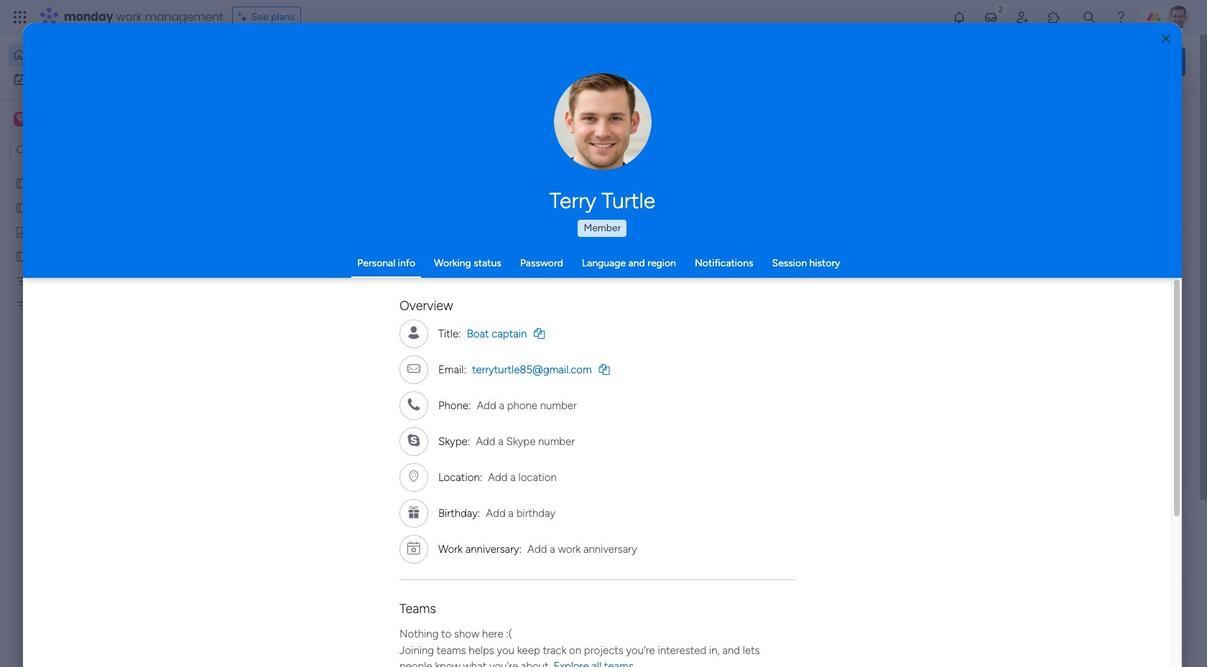 Task type: describe. For each thing, give the bounding box(es) containing it.
help image
[[1114, 10, 1129, 24]]

dapulse x slim image
[[1165, 104, 1182, 122]]

notifications image
[[953, 10, 967, 24]]

add to favorites image for public dashboard image
[[897, 263, 911, 277]]

workspace image
[[16, 111, 26, 127]]

0 horizontal spatial public board image
[[15, 201, 29, 214]]

terry turtle image
[[1168, 6, 1191, 29]]

close image
[[1162, 33, 1171, 44]]

public board image for 1st component icon from the left
[[240, 262, 256, 278]]

add to favorites image for public board icon related to second component icon from the right
[[661, 263, 676, 277]]

templates image image
[[984, 289, 1173, 388]]

public dashboard image
[[15, 225, 29, 239]]

search everything image
[[1083, 10, 1097, 24]]

1 vertical spatial option
[[9, 68, 175, 91]]

remove from favorites image
[[426, 263, 441, 277]]

workspace selection element
[[14, 111, 120, 129]]

1 public board image from the top
[[15, 176, 29, 190]]

2 vertical spatial option
[[0, 170, 183, 173]]

3 component image from the left
[[710, 285, 723, 298]]



Task type: vqa. For each thing, say whether or not it's contained in the screenshot.
Add to favorites icon to the top
yes



Task type: locate. For each thing, give the bounding box(es) containing it.
0 horizontal spatial add to favorites image
[[426, 439, 441, 453]]

copied! image
[[534, 328, 545, 339]]

copied! image
[[599, 364, 610, 375]]

0 vertical spatial option
[[9, 43, 175, 66]]

list box
[[0, 168, 183, 512]]

update feed image
[[984, 10, 999, 24]]

getting started element
[[971, 524, 1186, 582]]

2 horizontal spatial public board image
[[475, 262, 491, 278]]

0 horizontal spatial component image
[[240, 285, 253, 298]]

add to favorites image
[[661, 263, 676, 277], [897, 263, 911, 277], [426, 439, 441, 453]]

public board image down public dashboard icon on the top left
[[15, 249, 29, 263]]

1 vertical spatial public board image
[[15, 249, 29, 263]]

option
[[9, 43, 175, 66], [9, 68, 175, 91], [0, 170, 183, 173]]

public board image
[[15, 201, 29, 214], [240, 262, 256, 278], [475, 262, 491, 278]]

1 horizontal spatial component image
[[475, 285, 488, 298]]

invite members image
[[1016, 10, 1030, 24]]

2 image
[[995, 1, 1008, 17]]

1 horizontal spatial public board image
[[240, 262, 256, 278]]

1 component image from the left
[[240, 285, 253, 298]]

public board image up public dashboard icon on the top left
[[15, 176, 29, 190]]

public dashboard image
[[710, 262, 726, 278]]

quick search results list box
[[222, 134, 936, 501]]

workspace image
[[14, 111, 28, 127]]

Search in workspace field
[[30, 142, 120, 159]]

2 public board image from the top
[[15, 249, 29, 263]]

component image
[[240, 285, 253, 298], [475, 285, 488, 298], [710, 285, 723, 298]]

2 horizontal spatial add to favorites image
[[897, 263, 911, 277]]

public board image for second component icon from the right
[[475, 262, 491, 278]]

2 component image from the left
[[475, 285, 488, 298]]

select product image
[[13, 10, 27, 24]]

1 horizontal spatial add to favorites image
[[661, 263, 676, 277]]

help center element
[[971, 593, 1186, 651]]

0 vertical spatial public board image
[[15, 176, 29, 190]]

2 horizontal spatial component image
[[710, 285, 723, 298]]

monday marketplace image
[[1048, 10, 1062, 24]]

public board image
[[15, 176, 29, 190], [15, 249, 29, 263]]

see plans image
[[238, 9, 251, 25]]



